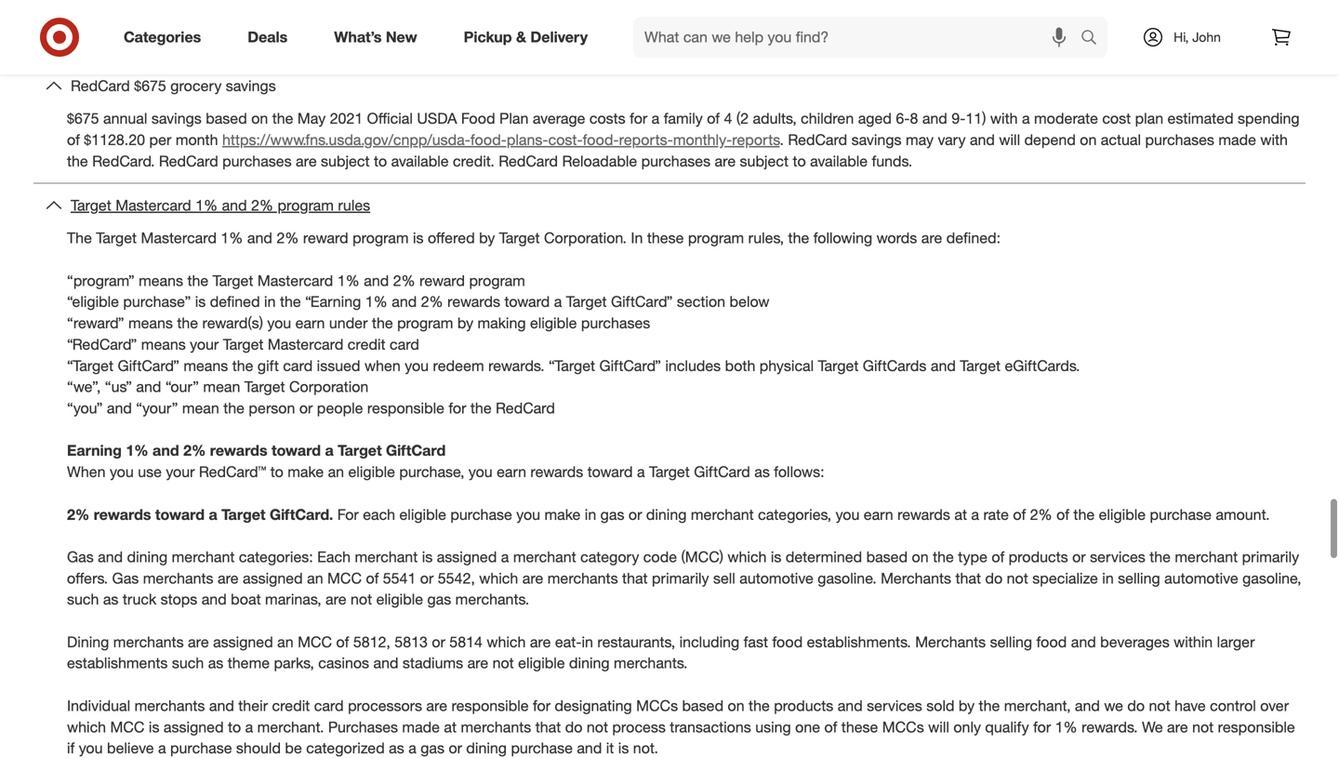 Task type: locate. For each thing, give the bounding box(es) containing it.
earn up gasoline.
[[864, 505, 894, 523]]

target up defined
[[213, 271, 253, 290]]

mcc
[[327, 569, 362, 587], [298, 633, 332, 651], [110, 718, 145, 736]]

merchants up stops
[[143, 569, 214, 587]]

an inside "earning 1% and 2% rewards toward a target giftcard when you use your redcard™ to make an eligible purchase, you earn rewards toward a target giftcard as follows:"
[[328, 463, 344, 481]]

0 horizontal spatial .
[[780, 131, 784, 149]]

only
[[954, 718, 981, 736]]

to left john
[[1178, 32, 1191, 50]]

. redcard savings may vary and will depend on actual purchases made with a redcard. redcard credit card purchases are subject to available credit. redcard reloadable purchases are subject to available funds.
[[67, 11, 1301, 50]]

hi, john
[[1174, 29, 1221, 45]]

which inside 'dining merchants are assigned an mcc of 5812, 5813 or 5814 which are eat-in restaurants, including fast food establishments. merchants selling food and beverages within larger establishments such as theme parks, casinos and stadiums are not eligible dining merchants.'
[[487, 633, 526, 651]]

will for on
[[96, 32, 117, 50]]

gas up category
[[601, 505, 625, 523]]

primarily down "code"
[[652, 569, 709, 587]]

actual
[[198, 32, 238, 50], [1101, 131, 1141, 149]]

at left rate
[[955, 505, 967, 523]]

0 vertical spatial .
[[1115, 11, 1119, 29]]

0 vertical spatial primarily
[[1242, 548, 1300, 566]]

made inside . redcard savings may vary and will depend on actual purchases made with the redcard. redcard purchases are subject to available credit. redcard reloadable purchases are subject to available funds.
[[1219, 131, 1257, 149]]

dining
[[646, 505, 687, 523], [127, 548, 168, 566], [569, 654, 610, 672], [466, 739, 507, 757]]

savings inside $500 savings based on estimated year one spend of $1,000 on diapers and supplies, $1,820 on formula, $1,095 on food, $2,000 on nursery furniture, $1,000 on clothes and up to $2,770 on baby gear such as strollers, car seats, baby monitors and more. estimated annual spending example from
[[103, 0, 153, 8]]

are up boat
[[218, 569, 239, 587]]

on left may
[[251, 109, 268, 128]]

on left food,
[[811, 0, 828, 8]]

clothes
[[1127, 0, 1175, 8]]

as left 'strollers,'
[[195, 11, 210, 29]]

. inside . redcard savings may vary and will depend on actual purchases made with the redcard. redcard purchases are subject to available credit. redcard reloadable purchases are subject to available funds.
[[780, 131, 784, 149]]

selling inside gas and dining merchant categories: each merchant is assigned a merchant category code (mcc) which is determined based on the type of products or services the merchant primarily offers. gas merchants are assigned an mcc of 5541 or 5542, which are merchants that primarily sell automotive gasoline. merchants that do not specialize in selling automotive gasoline, such as truck stops and boat marinas, are not eligible gas merchants.
[[1118, 569, 1161, 587]]

2 vertical spatial do
[[565, 718, 583, 736]]

vary down $2,770
[[1273, 11, 1301, 29]]

What can we help you find? suggestions appear below search field
[[633, 17, 1085, 58]]

rewards
[[448, 293, 500, 311], [210, 442, 267, 460], [531, 463, 583, 481], [94, 505, 151, 523], [898, 505, 951, 523]]

1 automotive from the left
[[740, 569, 814, 587]]

1 horizontal spatial annual
[[585, 11, 629, 29]]

0 horizontal spatial with
[[358, 32, 385, 50]]

not
[[1007, 569, 1029, 587], [351, 590, 372, 608], [493, 654, 514, 672], [1149, 697, 1171, 715], [587, 718, 608, 736], [1193, 718, 1214, 736]]

are down 5814
[[467, 654, 488, 672]]

1 vertical spatial .
[[780, 131, 784, 149]]

(mcc)
[[681, 548, 724, 566]]

of up the casinos
[[336, 633, 349, 651]]

automotive down determined
[[740, 569, 814, 587]]

merchants. down restaurants,
[[614, 654, 688, 672]]

using
[[755, 718, 791, 736]]

redcard. inside ". redcard savings may vary and will depend on actual purchases made with a redcard. redcard credit card purchases are subject to available credit. redcard reloadable purchases are subject to available funds."
[[401, 32, 464, 50]]

the inside $675 annual savings based on the may 2021 official usda food plan average costs for a family of 4 (2 adults, children aged 6-8 and 9-11) with a moderate cost plan estimated spending of $1128.20 per month
[[272, 109, 293, 128]]

merchants inside 'dining merchants are assigned an mcc of 5812, 5813 or 5814 which are eat-in restaurants, including fast food establishments. merchants selling food and beverages within larger establishments such as theme parks, casinos and stadiums are not eligible dining merchants.'
[[915, 633, 986, 651]]

1 vertical spatial will
[[999, 131, 1020, 149]]

1 horizontal spatial one
[[795, 718, 820, 736]]

target down corporation.
[[566, 293, 607, 311]]

beverages
[[1100, 633, 1170, 651]]

categorized
[[306, 739, 385, 757]]

5541
[[383, 569, 416, 587]]

earning
[[67, 442, 122, 460]]

the down purchase"
[[177, 314, 198, 332]]

1 vertical spatial at
[[444, 718, 457, 736]]

2 vertical spatial gas
[[421, 739, 445, 757]]

1 horizontal spatial earn
[[497, 463, 526, 481]]

1 food- from the left
[[471, 131, 507, 149]]

the inside . redcard savings may vary and will depend on actual purchases made with the redcard. redcard purchases are subject to available credit. redcard reloadable purchases are subject to available funds.
[[67, 152, 88, 170]]

3 baby from the left
[[1084, 11, 1115, 29]]

your inside "program" means the target mastercard 1% and 2% reward program "eligible purchase" is defined in the "earning 1% and 2% rewards toward a target giftcard" section below "reward" means the reward(s) you earn under the program by making eligible purchases "redcard" means your target mastercard credit card "target giftcard" means the gift card issued when you redeem rewards. "target giftcard" includes both physical target giftcards and target egiftcards. "we", "us" and "our" mean target corporation "you" and "your" mean the person or people responsible for the redcard
[[190, 335, 219, 353]]

vary
[[1273, 11, 1301, 29], [938, 131, 966, 149]]

merchants.
[[455, 590, 529, 608], [614, 654, 688, 672]]

of up monitors at left
[[402, 0, 415, 8]]

based inside the individual merchants and their credit card processors are responsible for designating mccs based on the products and services sold by the merchant, and we do not have control over which mcc is assigned to a merchant. purchases made at merchants that do not process transactions using one of these mccs will only qualify for 1% rewards. we are not responsible if you believe a purchase should be categorized as a gas or dining purchase and it is not.
[[682, 697, 724, 715]]

as
[[195, 11, 210, 29], [755, 463, 770, 481], [103, 590, 119, 608], [208, 654, 224, 672], [389, 739, 404, 757]]

2 vertical spatial such
[[172, 654, 204, 672]]

target left corporation.
[[499, 229, 540, 247]]

furniture,
[[994, 0, 1053, 8]]

0 horizontal spatial reloadable
[[562, 152, 637, 170]]

assigned
[[437, 548, 497, 566], [243, 569, 303, 587], [213, 633, 273, 651], [164, 718, 224, 736]]

2 vertical spatial made
[[402, 718, 440, 736]]

0 vertical spatial gas
[[67, 548, 94, 566]]

an up "parks,"
[[277, 633, 294, 651]]

reloadable
[[947, 32, 1022, 50], [562, 152, 637, 170]]

one inside $500 savings based on estimated year one spend of $1,000 on diapers and supplies, $1,820 on formula, $1,095 on food, $2,000 on nursery furniture, $1,000 on clothes and up to $2,770 on baby gear such as strollers, car seats, baby monitors and more. estimated annual spending example from
[[327, 0, 352, 8]]

program left rules
[[278, 196, 334, 215]]

0 vertical spatial spending
[[633, 11, 695, 29]]

purchase
[[451, 505, 512, 523], [1150, 505, 1212, 523], [170, 739, 232, 757], [511, 739, 573, 757]]

0 horizontal spatial responsible
[[367, 399, 445, 417]]

1 vertical spatial services
[[867, 697, 923, 715]]

as inside $500 savings based on estimated year one spend of $1,000 on diapers and supplies, $1,820 on formula, $1,095 on food, $2,000 on nursery furniture, $1,000 on clothes and up to $2,770 on baby gear such as strollers, car seats, baby monitors and more. estimated annual spending example from
[[195, 11, 210, 29]]

or up category
[[629, 505, 642, 523]]

0 vertical spatial merchants
[[881, 569, 952, 587]]

will for cost
[[999, 131, 1020, 149]]

services inside gas and dining merchant categories: each merchant is assigned a merchant category code (mcc) which is determined based on the type of products or services the merchant primarily offers. gas merchants are assigned an mcc of 5541 or 5542, which are merchants that primarily sell automotive gasoline. merchants that do not specialize in selling automotive gasoline, such as truck stops and boat marinas, are not eligible gas merchants.
[[1090, 548, 1146, 566]]

8
[[910, 109, 918, 128]]

on inside $675 annual savings based on the may 2021 official usda food plan average costs for a family of 4 (2 adults, children aged 6-8 and 9-11) with a moderate cost plan estimated spending of $1128.20 per month
[[251, 109, 268, 128]]

0 vertical spatial one
[[327, 0, 352, 8]]

2 horizontal spatial will
[[999, 131, 1020, 149]]

savings inside . redcard savings may vary and will depend on actual purchases made with the redcard. redcard purchases are subject to available credit. redcard reloadable purchases are subject to available funds.
[[852, 131, 902, 149]]

2 horizontal spatial credit
[[532, 32, 570, 50]]

over
[[1261, 697, 1289, 715]]

program
[[278, 196, 334, 215], [353, 229, 409, 247], [688, 229, 744, 247], [469, 271, 525, 290], [397, 314, 453, 332]]

eligible inside gas and dining merchant categories: each merchant is assigned a merchant category code (mcc) which is determined based on the type of products or services the merchant primarily offers. gas merchants are assigned an mcc of 5541 or 5542, which are merchants that primarily sell automotive gasoline. merchants that do not specialize in selling automotive gasoline, such as truck stops and boat marinas, are not eligible gas merchants.
[[376, 590, 423, 608]]

establishments
[[67, 654, 168, 672]]

purchase left amount. at the right bottom
[[1150, 505, 1212, 523]]

rewards. inside the individual merchants and their credit card processors are responsible for designating mccs based on the products and services sold by the merchant, and we do not have control over which mcc is assigned to a merchant. purchases made at merchants that do not process transactions using one of these mccs will only qualify for 1% rewards. we are not responsible if you believe a purchase should be categorized as a gas or dining purchase and it is not.
[[1082, 718, 1138, 736]]

words
[[877, 229, 917, 247]]

2% up when
[[393, 271, 416, 290]]

$675 left "grocery"
[[134, 77, 166, 95]]

will inside ". redcard savings may vary and will depend on actual purchases made with a redcard. redcard credit card purchases are subject to available credit. redcard reloadable purchases are subject to available funds."
[[96, 32, 117, 50]]

for- down nursery
[[953, 11, 976, 29]]

in right defined
[[264, 293, 276, 311]]

depend inside ". redcard savings may vary and will depend on actual purchases made with a redcard. redcard credit card purchases are subject to available credit. redcard reloadable purchases are subject to available funds."
[[121, 32, 173, 50]]

purchase down designating
[[511, 739, 573, 757]]

selling up merchant,
[[990, 633, 1033, 651]]

depend for cost
[[1025, 131, 1076, 149]]

1% up under
[[365, 293, 388, 311]]

0 vertical spatial services
[[1090, 548, 1146, 566]]

1 horizontal spatial $1,000
[[1057, 0, 1101, 8]]

with for estimated
[[1261, 131, 1288, 149]]

. for thebump.com/a/advice-for-saving-up-for-a-baby
[[1115, 11, 1119, 29]]

0 vertical spatial by
[[479, 229, 495, 247]]

1 horizontal spatial responsible
[[452, 697, 529, 715]]

as left the follows:
[[755, 463, 770, 481]]

0 vertical spatial an
[[328, 463, 344, 481]]

1 horizontal spatial giftcard
[[694, 463, 750, 481]]

mean down "our" on the left
[[182, 399, 219, 417]]

merchants up establishments
[[113, 633, 184, 651]]

depend for on
[[121, 32, 173, 50]]

1 horizontal spatial at
[[955, 505, 967, 523]]

nursery
[[940, 0, 990, 8]]

in left restaurants,
[[582, 633, 593, 651]]

toward inside "program" means the target mastercard 1% and 2% reward program "eligible purchase" is defined in the "earning 1% and 2% rewards toward a target giftcard" section below "reward" means the reward(s) you earn under the program by making eligible purchases "redcard" means your target mastercard credit card "target giftcard" means the gift card issued when you redeem rewards. "target giftcard" includes both physical target giftcards and target egiftcards. "we", "us" and "our" mean target corporation "you" and "your" mean the person or people responsible for the redcard
[[505, 293, 550, 311]]

supplies,
[[572, 0, 631, 8]]

available down from
[[776, 32, 834, 50]]

services inside the individual merchants and their credit card processors are responsible for designating mccs based on the products and services sold by the merchant, and we do not have control over which mcc is assigned to a merchant. purchases made at merchants that do not process transactions using one of these mccs will only qualify for 1% rewards. we are not responsible if you believe a purchase should be categorized as a gas or dining purchase and it is not.
[[867, 697, 923, 715]]

subject down "example" at the top right
[[706, 32, 755, 50]]

$500 savings based on estimated year one spend of $1,000 on diapers and supplies, $1,820 on formula, $1,095 on food, $2,000 on nursery furniture, $1,000 on clothes and up to $2,770 on baby gear such as strollers, car seats, baby monitors and more. estimated annual spending example from
[[67, 0, 1291, 29]]

such down offers.
[[67, 590, 99, 608]]

based up 'month'
[[206, 109, 247, 128]]

your
[[190, 335, 219, 353], [166, 463, 195, 481]]

family
[[664, 109, 703, 128]]

actual for estimated
[[1101, 131, 1141, 149]]

vary inside ". redcard savings may vary and will depend on actual purchases made with a redcard. redcard credit card purchases are subject to available credit. redcard reloadable purchases are subject to available funds."
[[1273, 11, 1301, 29]]

mastercard down target mastercard 1% and 2% program rules
[[141, 229, 217, 247]]

1 vertical spatial vary
[[938, 131, 966, 149]]

0 vertical spatial make
[[288, 463, 324, 481]]

0 vertical spatial rewards.
[[488, 357, 545, 375]]

not left specialize
[[1007, 569, 1029, 587]]

0 vertical spatial responsible
[[367, 399, 445, 417]]

do inside gas and dining merchant categories: each merchant is assigned a merchant category code (mcc) which is determined based on the type of products or services the merchant primarily offers. gas merchants are assigned an mcc of 5541 or 5542, which are merchants that primarily sell automotive gasoline. merchants that do not specialize in selling automotive gasoline, such as truck stops and boat marinas, are not eligible gas merchants.
[[985, 569, 1003, 587]]

credit inside the individual merchants and their credit card processors are responsible for designating mccs based on the products and services sold by the merchant, and we do not have control over which mcc is assigned to a merchant. purchases made at merchants that do not process transactions using one of these mccs will only qualify for 1% rewards. we are not responsible if you believe a purchase should be categorized as a gas or dining purchase and it is not.
[[272, 697, 310, 715]]

what's new link
[[318, 17, 441, 58]]

responsible inside "program" means the target mastercard 1% and 2% reward program "eligible purchase" is defined in the "earning 1% and 2% rewards toward a target giftcard" section below "reward" means the reward(s) you earn under the program by making eligible purchases "redcard" means your target mastercard credit card "target giftcard" means the gift card issued when you redeem rewards. "target giftcard" includes both physical target giftcards and target egiftcards. "we", "us" and "our" mean target corporation "you" and "your" mean the person or people responsible for the redcard
[[367, 399, 445, 417]]

or inside 'dining merchants are assigned an mcc of 5812, 5813 or 5814 which are eat-in restaurants, including fast food establishments. merchants selling food and beverages within larger establishments such as theme parks, casinos and stadiums are not eligible dining merchants.'
[[432, 633, 445, 651]]

not down designating
[[587, 718, 608, 736]]

1 vertical spatial one
[[795, 718, 820, 736]]

. down adults,
[[780, 131, 784, 149]]

0 vertical spatial estimated
[[224, 0, 290, 8]]

1 food from the left
[[772, 633, 803, 651]]

dining inside 'dining merchants are assigned an mcc of 5812, 5813 or 5814 which are eat-in restaurants, including fast food establishments. merchants selling food and beverages within larger establishments such as theme parks, casinos and stadiums are not eligible dining merchants.'
[[569, 654, 610, 672]]

for
[[630, 109, 648, 128], [449, 399, 466, 417], [533, 697, 551, 715], [1033, 718, 1051, 736]]

"earning
[[305, 293, 361, 311]]

fast
[[744, 633, 768, 651]]

1 horizontal spatial spending
[[1238, 109, 1300, 128]]

0 vertical spatial mcc
[[327, 569, 362, 587]]

2 vertical spatial will
[[928, 718, 950, 736]]

on up thebump.com/a/advice-for-saving-up-for-a-baby link
[[919, 0, 936, 8]]

in inside "program" means the target mastercard 1% and 2% reward program "eligible purchase" is defined in the "earning 1% and 2% rewards toward a target giftcard" section below "reward" means the reward(s) you earn under the program by making eligible purchases "redcard" means your target mastercard credit card "target giftcard" means the gift card issued when you redeem rewards. "target giftcard" includes both physical target giftcards and target egiftcards. "we", "us" and "our" mean target corporation "you" and "your" mean the person or people responsible for the redcard
[[264, 293, 276, 311]]

0 vertical spatial at
[[955, 505, 967, 523]]

1% inside the individual merchants and their credit card processors are responsible for designating mccs based on the products and services sold by the merchant, and we do not have control over which mcc is assigned to a merchant. purchases made at merchants that do not process transactions using one of these mccs will only qualify for 1% rewards. we are not responsible if you believe a purchase should be categorized as a gas or dining purchase and it is not.
[[1055, 718, 1078, 736]]

such inside $500 savings based on estimated year one spend of $1,000 on diapers and supplies, $1,820 on formula, $1,095 on food, $2,000 on nursery furniture, $1,000 on clothes and up to $2,770 on baby gear such as strollers, car seats, baby monitors and more. estimated annual spending example from
[[159, 11, 191, 29]]

credit. down thebump.com/a/advice-
[[838, 32, 880, 50]]

1 vertical spatial reward
[[420, 271, 465, 290]]

reports-
[[619, 131, 673, 149]]

merchants inside 'dining merchants are assigned an mcc of 5812, 5813 or 5814 which are eat-in restaurants, including fast food establishments. merchants selling food and beverages within larger establishments such as theme parks, casinos and stadiums are not eligible dining merchants.'
[[113, 633, 184, 651]]

redcard
[[1123, 11, 1183, 29], [468, 32, 527, 50], [884, 32, 943, 50], [71, 77, 130, 95], [788, 131, 848, 149], [159, 152, 218, 170], [499, 152, 558, 170], [496, 399, 555, 417]]

redcard up $1128.20
[[71, 77, 130, 95]]

is up believe
[[149, 718, 160, 736]]

diapers
[[488, 0, 538, 8]]

card up when
[[390, 335, 419, 353]]

by inside the individual merchants and their credit card processors are responsible for designating mccs based on the products and services sold by the merchant, and we do not have control over which mcc is assigned to a merchant. purchases made at merchants that do not process transactions using one of these mccs will only qualify for 1% rewards. we are not responsible if you believe a purchase should be categorized as a gas or dining purchase and it is not.
[[959, 697, 975, 715]]

such left the theme
[[172, 654, 204, 672]]

based up categories link
[[158, 0, 199, 8]]

will inside the individual merchants and their credit card processors are responsible for designating mccs based on the products and services sold by the merchant, and we do not have control over which mcc is assigned to a merchant. purchases made at merchants that do not process transactions using one of these mccs will only qualify for 1% rewards. we are not responsible if you believe a purchase should be categorized as a gas or dining purchase and it is not.
[[928, 718, 950, 736]]

mcc inside the individual merchants and their credit card processors are responsible for designating mccs based on the products and services sold by the merchant, and we do not have control over which mcc is assigned to a merchant. purchases made at merchants that do not process transactions using one of these mccs will only qualify for 1% rewards. we are not responsible if you believe a purchase should be categorized as a gas or dining purchase and it is not.
[[110, 718, 145, 736]]

plans-
[[507, 131, 548, 149]]

reloadable down the cost-
[[562, 152, 637, 170]]

their
[[238, 697, 268, 715]]

savings inside ". redcard savings may vary and will depend on actual purchases made with a redcard. redcard credit card purchases are subject to available credit. redcard reloadable purchases are subject to available funds."
[[1187, 11, 1237, 29]]

1 vertical spatial selling
[[990, 633, 1033, 651]]

(2
[[737, 109, 749, 128]]

1 horizontal spatial food-
[[583, 131, 619, 149]]

0 horizontal spatial "target
[[67, 357, 113, 375]]

redcard down clothes
[[1123, 11, 1183, 29]]

issued
[[317, 357, 360, 375]]

baby down the $500
[[88, 11, 121, 29]]

0 horizontal spatial credit
[[272, 697, 310, 715]]

on up "grocery"
[[177, 32, 194, 50]]

savings up per on the top left
[[151, 109, 202, 128]]

earn
[[295, 314, 325, 332], [497, 463, 526, 481], [864, 505, 894, 523]]

products inside the individual merchants and their credit card processors are responsible for designating mccs based on the products and services sold by the merchant, and we do not have control over which mcc is assigned to a merchant. purchases made at merchants that do not process transactions using one of these mccs will only qualify for 1% rewards. we are not responsible if you believe a purchase should be categorized as a gas or dining purchase and it is not.
[[774, 697, 834, 715]]

1% inside "earning 1% and 2% rewards toward a target giftcard when you use your redcard™ to make an eligible purchase, you earn rewards toward a target giftcard as follows:"
[[126, 442, 148, 460]]

products up using
[[774, 697, 834, 715]]

the left type
[[933, 548, 954, 566]]

as inside the individual merchants and their credit card processors are responsible for designating mccs based on the products and services sold by the merchant, and we do not have control over which mcc is assigned to a merchant. purchases made at merchants that do not process transactions using one of these mccs will only qualify for 1% rewards. we are not responsible if you believe a purchase should be categorized as a gas or dining purchase and it is not.
[[389, 739, 404, 757]]

rewards inside "program" means the target mastercard 1% and 2% reward program "eligible purchase" is defined in the "earning 1% and 2% rewards toward a target giftcard" section below "reward" means the reward(s) you earn under the program by making eligible purchases "redcard" means your target mastercard credit card "target giftcard" means the gift card issued when you redeem rewards. "target giftcard" includes both physical target giftcards and target egiftcards. "we", "us" and "our" mean target corporation "you" and "your" mean the person or people responsible for the redcard
[[448, 293, 500, 311]]

may inside ". redcard savings may vary and will depend on actual purchases made with a redcard. redcard credit card purchases are subject to available credit. redcard reloadable purchases are subject to available funds."
[[1241, 11, 1269, 29]]

eligible inside "program" means the target mastercard 1% and 2% reward program "eligible purchase" is defined in the "earning 1% and 2% rewards toward a target giftcard" section below "reward" means the reward(s) you earn under the program by making eligible purchases "redcard" means your target mastercard credit card "target giftcard" means the gift card issued when you redeem rewards. "target giftcard" includes both physical target giftcards and target egiftcards. "we", "us" and "our" mean target corporation "you" and "your" mean the person or people responsible for the redcard
[[530, 314, 577, 332]]

0 horizontal spatial selling
[[990, 633, 1033, 651]]

target mastercard 1% and 2% program rules
[[71, 196, 370, 215]]

categories,
[[758, 505, 832, 523]]

deals
[[248, 28, 288, 46]]

0 vertical spatial selling
[[1118, 569, 1161, 587]]

1 vertical spatial gas
[[427, 590, 451, 608]]

mastercard inside dropdown button
[[116, 196, 191, 215]]

savings down up
[[1187, 11, 1237, 29]]

2%
[[251, 196, 274, 215], [277, 229, 299, 247], [393, 271, 416, 290], [421, 293, 443, 311], [183, 442, 206, 460], [67, 505, 90, 523], [1030, 505, 1053, 523]]

redcard. inside . redcard savings may vary and will depend on actual purchases made with the redcard. redcard purchases are subject to available credit. redcard reloadable purchases are subject to available funds.
[[92, 152, 155, 170]]

0 horizontal spatial food
[[772, 633, 803, 651]]

to down adults,
[[793, 152, 806, 170]]

1 vertical spatial merchants
[[915, 633, 986, 651]]

categories link
[[108, 17, 224, 58]]

sell
[[713, 569, 736, 587]]

mean right "our" on the left
[[203, 378, 240, 396]]

your right use
[[166, 463, 195, 481]]

per
[[149, 131, 171, 149]]

may for to
[[1241, 11, 1269, 29]]

1% inside the target mastercard 1% and 2% program rules dropdown button
[[195, 196, 218, 215]]

1 horizontal spatial may
[[1241, 11, 1269, 29]]

0 horizontal spatial made
[[316, 32, 353, 50]]

0 horizontal spatial automotive
[[740, 569, 814, 587]]

1 horizontal spatial merchants.
[[614, 654, 688, 672]]

on inside ". redcard savings may vary and will depend on actual purchases made with a redcard. redcard credit card purchases are subject to available credit. redcard reloadable purchases are subject to available funds."
[[177, 32, 194, 50]]

$1,095
[[763, 0, 807, 8]]

parks,
[[274, 654, 314, 672]]

redcard. down monitors at left
[[401, 32, 464, 50]]

categories:
[[239, 548, 313, 566]]

1 vertical spatial made
[[1219, 131, 1257, 149]]

vary for up
[[1273, 11, 1301, 29]]

actual inside . redcard savings may vary and will depend on actual purchases made with the redcard. redcard purchases are subject to available credit. redcard reloadable purchases are subject to available funds.
[[1101, 131, 1141, 149]]

program inside dropdown button
[[278, 196, 334, 215]]

savings for . redcard savings may vary and will depend on actual purchases made with the redcard. redcard purchases are subject to available credit. redcard reloadable purchases are subject to available funds.
[[852, 131, 902, 149]]

0 vertical spatial may
[[1241, 11, 1269, 29]]

assigned inside the individual merchants and their credit card processors are responsible for designating mccs based on the products and services sold by the merchant, and we do not have control over which mcc is assigned to a merchant. purchases made at merchants that do not process transactions using one of these mccs will only qualify for 1% rewards. we are not responsible if you believe a purchase should be categorized as a gas or dining purchase and it is not.
[[164, 718, 224, 736]]

gift
[[258, 357, 279, 375]]

1 $1,000 from the left
[[419, 0, 463, 8]]

1 vertical spatial such
[[67, 590, 99, 608]]

made for such
[[316, 32, 353, 50]]

pickup & delivery link
[[448, 17, 611, 58]]

0 horizontal spatial products
[[774, 697, 834, 715]]

may
[[1241, 11, 1269, 29], [906, 131, 934, 149]]

are down $500 savings based on estimated year one spend of $1,000 on diapers and supplies, $1,820 on formula, $1,095 on food, $2,000 on nursery furniture, $1,000 on clothes and up to $2,770 on baby gear such as strollers, car seats, baby monitors and more. estimated annual spending example from
[[681, 32, 702, 50]]

$675 up $1128.20
[[67, 109, 99, 128]]

marinas,
[[265, 590, 321, 608]]

0 horizontal spatial estimated
[[224, 0, 290, 8]]

0 vertical spatial your
[[190, 335, 219, 353]]

1 horizontal spatial that
[[622, 569, 648, 587]]

1 horizontal spatial food
[[1037, 633, 1067, 651]]

reloadable inside ". redcard savings may vary and will depend on actual purchases made with a redcard. redcard credit card purchases are subject to available credit. redcard reloadable purchases are subject to available funds."
[[947, 32, 1022, 50]]

1 horizontal spatial reloadable
[[947, 32, 1022, 50]]

purchase"
[[123, 293, 191, 311]]

eat-
[[555, 633, 582, 651]]

0 horizontal spatial annual
[[103, 109, 147, 128]]

target inside dropdown button
[[71, 196, 111, 215]]

vary inside . redcard savings may vary and will depend on actual purchases made with the redcard. redcard purchases are subject to available credit. redcard reloadable purchases are subject to available funds.
[[938, 131, 966, 149]]

0 vertical spatial such
[[159, 11, 191, 29]]

credit inside ". redcard savings may vary and will depend on actual purchases made with a redcard. redcard credit card purchases are subject to available credit. redcard reloadable purchases are subject to available funds."
[[532, 32, 570, 50]]

may
[[298, 109, 326, 128]]

1 vertical spatial primarily
[[652, 569, 709, 587]]

month
[[176, 131, 218, 149]]

1 vertical spatial annual
[[103, 109, 147, 128]]

0 vertical spatial gas
[[601, 505, 625, 523]]

2 automotive from the left
[[1165, 569, 1239, 587]]

1% up use
[[126, 442, 148, 460]]

giftcard" left includes
[[599, 357, 661, 375]]

0 vertical spatial mccs
[[636, 697, 678, 715]]

spending
[[633, 11, 695, 29], [1238, 109, 1300, 128]]

for inside "program" means the target mastercard 1% and 2% reward program "eligible purchase" is defined in the "earning 1% and 2% rewards toward a target giftcard" section below "reward" means the reward(s) you earn under the program by making eligible purchases "redcard" means your target mastercard credit card "target giftcard" means the gift card issued when you redeem rewards. "target giftcard" includes both physical target giftcards and target egiftcards. "we", "us" and "our" mean target corporation "you" and "your" mean the person or people responsible for the redcard
[[449, 399, 466, 417]]

use
[[138, 463, 162, 481]]

. up search on the top of page
[[1115, 11, 1119, 29]]

2 food from the left
[[1037, 633, 1067, 651]]

credit up merchant.
[[272, 697, 310, 715]]

estimated inside $500 savings based on estimated year one spend of $1,000 on diapers and supplies, $1,820 on formula, $1,095 on food, $2,000 on nursery furniture, $1,000 on clothes and up to $2,770 on baby gear such as strollers, car seats, baby monitors and more. estimated annual spending example from
[[224, 0, 290, 8]]

1 horizontal spatial made
[[402, 718, 440, 736]]

made for spending
[[1219, 131, 1257, 149]]

merchant up 5541
[[355, 548, 418, 566]]

0 horizontal spatial rewards.
[[488, 357, 545, 375]]

0 horizontal spatial merchants.
[[455, 590, 529, 608]]

1 horizontal spatial selling
[[1118, 569, 1161, 587]]

the left "person"
[[223, 399, 245, 417]]

actual inside ". redcard savings may vary and will depend on actual purchases made with a redcard. redcard credit card purchases are subject to available credit. redcard reloadable purchases are subject to available funds."
[[198, 32, 238, 50]]

1 horizontal spatial rewards.
[[1082, 718, 1138, 736]]

1% down 'month'
[[195, 196, 218, 215]]

mcc inside 'dining merchants are assigned an mcc of 5812, 5813 or 5814 which are eat-in restaurants, including fast food establishments. merchants selling food and beverages within larger establishments such as theme parks, casinos and stadiums are not eligible dining merchants.'
[[298, 633, 332, 651]]

1 vertical spatial reloadable
[[562, 152, 637, 170]]

1%
[[195, 196, 218, 215], [221, 229, 243, 247], [337, 271, 360, 290], [365, 293, 388, 311], [126, 442, 148, 460], [1055, 718, 1078, 736]]

0 vertical spatial $675
[[134, 77, 166, 95]]

do
[[985, 569, 1003, 587], [1128, 697, 1145, 715], [565, 718, 583, 736]]

0 horizontal spatial redcard.
[[92, 152, 155, 170]]

2 horizontal spatial with
[[1261, 131, 1288, 149]]

"redcard"
[[67, 335, 137, 353]]

1 "target from the left
[[67, 357, 113, 375]]

2% down target mastercard 1% and 2% program rules
[[277, 229, 299, 247]]

redcard. for a
[[401, 32, 464, 50]]

with inside . redcard savings may vary and will depend on actual purchases made with the redcard. redcard purchases are subject to available credit. redcard reloadable purchases are subject to available funds.
[[1261, 131, 1288, 149]]

selling inside 'dining merchants are assigned an mcc of 5812, 5813 or 5814 which are eat-in restaurants, including fast food establishments. merchants selling food and beverages within larger establishments such as theme parks, casinos and stadiums are not eligible dining merchants.'
[[990, 633, 1033, 651]]

1 horizontal spatial primarily
[[1242, 548, 1300, 566]]

credit. inside ". redcard savings may vary and will depend on actual purchases made with a redcard. redcard credit card purchases are subject to available credit. redcard reloadable purchases are subject to available funds."
[[838, 32, 880, 50]]

dining inside the individual merchants and their credit card processors are responsible for designating mccs based on the products and services sold by the merchant, and we do not have control over which mcc is assigned to a merchant. purchases made at merchants that do not process transactions using one of these mccs will only qualify for 1% rewards. we are not responsible if you believe a purchase should be categorized as a gas or dining purchase and it is not.
[[466, 739, 507, 757]]

purchases down $1,820
[[607, 32, 677, 50]]

0 vertical spatial merchants.
[[455, 590, 529, 608]]

"us"
[[105, 378, 132, 396]]

1 horizontal spatial .
[[1115, 11, 1119, 29]]

for down redeem
[[449, 399, 466, 417]]

target down gift
[[244, 378, 285, 396]]

0 vertical spatial products
[[1009, 548, 1068, 566]]

it
[[606, 739, 614, 757]]

0 vertical spatial do
[[985, 569, 1003, 587]]

2 for- from the left
[[1047, 11, 1071, 29]]

0 vertical spatial credit
[[532, 32, 570, 50]]

2% down when at left bottom
[[67, 505, 90, 523]]

2 horizontal spatial made
[[1219, 131, 1257, 149]]

"you"
[[67, 399, 103, 417]]

food down specialize
[[1037, 633, 1067, 651]]

made
[[316, 32, 353, 50], [1219, 131, 1257, 149], [402, 718, 440, 736]]

be
[[285, 739, 302, 757]]

pickup & delivery
[[464, 28, 588, 46]]

the
[[67, 229, 92, 247]]

thebump.com/a/advice-for-saving-up-for-a-baby
[[794, 11, 1115, 29]]

with inside ". redcard savings may vary and will depend on actual purchases made with a redcard. redcard credit card purchases are subject to available credit. redcard reloadable purchases are subject to available funds."
[[358, 32, 385, 50]]

2 baby from the left
[[343, 11, 376, 29]]

not down have
[[1193, 718, 1214, 736]]

1 vertical spatial with
[[991, 109, 1018, 128]]

toward up the making
[[505, 293, 550, 311]]

$2,000
[[870, 0, 915, 8]]

0 horizontal spatial at
[[444, 718, 457, 736]]

2 vertical spatial by
[[959, 697, 975, 715]]

. for https://www.fns.usda.gov/cnpp/usda-food-plans-cost-food-reports-monthly-reports
[[780, 131, 784, 149]]

1 vertical spatial rewards.
[[1082, 718, 1138, 736]]

1 vertical spatial credit.
[[453, 152, 495, 170]]

. redcard savings may vary and will depend on actual purchases made with the redcard. redcard purchases are subject to available credit. redcard reloadable purchases are subject to available funds.
[[67, 131, 1288, 170]]

that inside the individual merchants and their credit card processors are responsible for designating mccs based on the products and services sold by the merchant, and we do not have control over which mcc is assigned to a merchant. purchases made at merchants that do not process transactions using one of these mccs will only qualify for 1% rewards. we are not responsible if you believe a purchase should be categorized as a gas or dining purchase and it is not.
[[536, 718, 561, 736]]

"program" means the target mastercard 1% and 2% reward program "eligible purchase" is defined in the "earning 1% and 2% rewards toward a target giftcard" section below "reward" means the reward(s) you earn under the program by making eligible purchases "redcard" means your target mastercard credit card "target giftcard" means the gift card issued when you redeem rewards. "target giftcard" includes both physical target giftcards and target egiftcards. "we", "us" and "our" mean target corporation "you" and "your" mean the person or people responsible for the redcard
[[67, 271, 1080, 417]]

monitors
[[380, 11, 438, 29]]

grocery
[[170, 77, 222, 95]]

of left $1128.20
[[67, 131, 80, 149]]

mcc up believe
[[110, 718, 145, 736]]

2 horizontal spatial do
[[1128, 697, 1145, 715]]

2 vertical spatial an
[[277, 633, 294, 651]]

available down children
[[810, 152, 868, 170]]

corporation
[[289, 378, 369, 396]]

1 horizontal spatial an
[[307, 569, 323, 587]]

within
[[1174, 633, 1213, 651]]

mcc up "parks,"
[[298, 633, 332, 651]]

subject
[[706, 32, 755, 50], [1125, 32, 1174, 50], [321, 152, 370, 170], [740, 152, 789, 170]]

card down "supplies,"
[[574, 32, 603, 50]]

if
[[67, 739, 75, 757]]

savings inside $675 annual savings based on the may 2021 official usda food plan average costs for a family of 4 (2 adults, children aged 6-8 and 9-11) with a moderate cost plan estimated spending of $1128.20 per month
[[151, 109, 202, 128]]

based inside $675 annual savings based on the may 2021 official usda food plan average costs for a family of 4 (2 adults, children aged 6-8 and 9-11) with a moderate cost plan estimated spending of $1128.20 per month
[[206, 109, 247, 128]]

earn inside "program" means the target mastercard 1% and 2% reward program "eligible purchase" is defined in the "earning 1% and 2% rewards toward a target giftcard" section below "reward" means the reward(s) you earn under the program by making eligible purchases "redcard" means your target mastercard credit card "target giftcard" means the gift card issued when you redeem rewards. "target giftcard" includes both physical target giftcards and target egiftcards. "we", "us" and "our" mean target corporation "you" and "your" mean the person or people responsible for the redcard
[[295, 314, 325, 332]]

merchant up stops
[[172, 548, 235, 566]]

savings for $675 annual savings based on the may 2021 official usda food plan average costs for a family of 4 (2 adults, children aged 6-8 and 9-11) with a moderate cost plan estimated spending of $1128.20 per month
[[151, 109, 202, 128]]



Task type: describe. For each thing, give the bounding box(es) containing it.
target up 2% rewards toward a target giftcard. for each eligible purchase you make in gas or dining merchant categories, you earn rewards at a rate of 2% of the eligible purchase amount.
[[649, 463, 690, 481]]

"our"
[[165, 378, 199, 396]]

for down merchant,
[[1033, 718, 1051, 736]]

the right rules, at the top right of the page
[[788, 229, 809, 247]]

theme
[[228, 654, 270, 672]]

the up specialize
[[1074, 505, 1095, 523]]

earn inside "earning 1% and 2% rewards toward a target giftcard when you use your redcard™ to make an eligible purchase, you earn rewards toward a target giftcard as follows:"
[[497, 463, 526, 481]]

merchant,
[[1004, 697, 1071, 715]]

cost
[[1103, 109, 1131, 128]]

giftcard" up ""us"" on the left of page
[[118, 357, 179, 375]]

redcard inside dropdown button
[[71, 77, 130, 95]]

of up specialize
[[1057, 505, 1070, 523]]

following
[[814, 229, 873, 247]]

to inside the individual merchants and their credit card processors are responsible for designating mccs based on the products and services sold by the merchant, and we do not have control over which mcc is assigned to a merchant. purchases made at merchants that do not process transactions using one of these mccs will only qualify for 1% rewards. we are not responsible if you believe a purchase should be categorized as a gas or dining purchase and it is not.
[[228, 718, 241, 736]]

are down have
[[1167, 718, 1188, 736]]

below
[[730, 293, 770, 311]]

the up purchase"
[[187, 271, 209, 290]]

redcard. for the
[[92, 152, 155, 170]]

1 baby from the left
[[88, 11, 121, 29]]

funds. inside . redcard savings may vary and will depend on actual purchases made with the redcard. redcard purchases are subject to available credit. redcard reloadable purchases are subject to available funds.
[[872, 152, 913, 170]]

food,
[[832, 0, 866, 8]]

purchases down a-
[[1026, 32, 1096, 50]]

2 vertical spatial responsible
[[1218, 718, 1295, 736]]

are down may
[[296, 152, 317, 170]]

individual
[[67, 697, 130, 715]]

on left clothes
[[1106, 0, 1122, 8]]

the left gift
[[232, 357, 253, 375]]

purchases
[[328, 718, 398, 736]]

includes
[[665, 357, 721, 375]]

not.
[[633, 739, 658, 757]]

eligible inside 'dining merchants are assigned an mcc of 5812, 5813 or 5814 which are eat-in restaurants, including fast food establishments. merchants selling food and beverages within larger establishments such as theme parks, casinos and stadiums are not eligible dining merchants.'
[[518, 654, 565, 672]]

available down usda
[[391, 152, 449, 170]]

target right the
[[96, 229, 137, 247]]

are right words
[[922, 229, 943, 247]]

costs
[[590, 109, 626, 128]]

target down reward(s)
[[223, 335, 264, 353]]

such inside gas and dining merchant categories: each merchant is assigned a merchant category code (mcc) which is determined based on the type of products or services the merchant primarily offers. gas merchants are assigned an mcc of 5541 or 5542, which are merchants that primarily sell automotive gasoline. merchants that do not specialize in selling automotive gasoline, such as truck stops and boat marinas, are not eligible gas merchants.
[[67, 590, 99, 608]]

of inside the individual merchants and their credit card processors are responsible for designating mccs based on the products and services sold by the merchant, and we do not have control over which mcc is assigned to a merchant. purchases made at merchants that do not process transactions using one of these mccs will only qualify for 1% rewards. we are not responsible if you believe a purchase should be categorized as a gas or dining purchase and it is not.
[[825, 718, 837, 736]]

toward up 2% rewards toward a target giftcard. for each eligible purchase you make in gas or dining merchant categories, you earn rewards at a rate of 2% of the eligible purchase amount.
[[588, 463, 633, 481]]

on up ". redcard savings may vary and will depend on actual purchases made with a redcard. redcard credit card purchases are subject to available credit. redcard reloadable purchases are subject to available funds."
[[683, 0, 700, 8]]

program down rules
[[353, 229, 409, 247]]

restaurants,
[[598, 633, 675, 651]]

1% down target mastercard 1% and 2% program rules
[[221, 229, 243, 247]]

merchant left category
[[513, 548, 576, 566]]

merchants. inside 'dining merchants are assigned an mcc of 5812, 5813 or 5814 which are eat-in restaurants, including fast food establishments. merchants selling food and beverages within larger establishments such as theme parks, casinos and stadiums are not eligible dining merchants.'
[[614, 654, 688, 672]]

0 horizontal spatial gas
[[67, 548, 94, 566]]

defined
[[210, 293, 260, 311]]

giftcard.
[[270, 505, 333, 523]]

target left egiftcards.
[[960, 357, 1001, 375]]

gas inside gas and dining merchant categories: each merchant is assigned a merchant category code (mcc) which is determined based on the type of products or services the merchant primarily offers. gas merchants are assigned an mcc of 5541 or 5542, which are merchants that primarily sell automotive gasoline. merchants that do not specialize in selling automotive gasoline, such as truck stops and boat marinas, are not eligible gas merchants.
[[427, 590, 451, 608]]

delivery
[[531, 28, 588, 46]]

not up "we"
[[1149, 697, 1171, 715]]

2 horizontal spatial that
[[956, 569, 981, 587]]

redcard $675 grocery savings
[[71, 77, 276, 95]]

program up redeem
[[397, 314, 453, 332]]

0 horizontal spatial mccs
[[636, 697, 678, 715]]

these inside the individual merchants and their credit card processors are responsible for designating mccs based on the products and services sold by the merchant, and we do not have control over which mcc is assigned to a merchant. purchases made at merchants that do not process transactions using one of these mccs will only qualify for 1% rewards. we are not responsible if you believe a purchase should be categorized as a gas or dining purchase and it is not.
[[842, 718, 878, 736]]

john
[[1193, 29, 1221, 45]]

savings inside dropdown button
[[226, 77, 276, 95]]

on inside the individual merchants and their credit card processors are responsible for designating mccs based on the products and services sold by the merchant, and we do not have control over which mcc is assigned to a merchant. purchases made at merchants that do not process transactions using one of these mccs will only qualify for 1% rewards. we are not responsible if you believe a purchase should be categorized as a gas or dining purchase and it is not.
[[728, 697, 745, 715]]

merchant up (mcc)
[[691, 505, 754, 523]]

dining inside gas and dining merchant categories: each merchant is assigned a merchant category code (mcc) which is determined based on the type of products or services the merchant primarily offers. gas merchants are assigned an mcc of 5541 or 5542, which are merchants that primarily sell automotive gasoline. merchants that do not specialize in selling automotive gasoline, such as truck stops and boat marinas, are not eligible gas merchants.
[[127, 548, 168, 566]]

subject down reports on the right top of page
[[740, 152, 789, 170]]

should
[[236, 739, 281, 757]]

"your"
[[136, 399, 178, 417]]

each
[[317, 548, 351, 566]]

or inside "program" means the target mastercard 1% and 2% reward program "eligible purchase" is defined in the "earning 1% and 2% rewards toward a target giftcard" section below "reward" means the reward(s) you earn under the program by making eligible purchases "redcard" means your target mastercard credit card "target giftcard" means the gift card issued when you redeem rewards. "target giftcard" includes both physical target giftcards and target egiftcards. "we", "us" and "our" mean target corporation "you" and "your" mean the person or people responsible for the redcard
[[299, 399, 313, 417]]

under
[[329, 314, 368, 332]]

gas inside the individual merchants and their credit card processors are responsible for designating mccs based on the products and services sold by the merchant, and we do not have control over which mcc is assigned to a merchant. purchases made at merchants that do not process transactions using one of these mccs will only qualify for 1% rewards. we are not responsible if you believe a purchase should be categorized as a gas or dining purchase and it is not.
[[421, 739, 445, 757]]

the up using
[[749, 697, 770, 715]]

are down each on the bottom
[[326, 590, 347, 608]]

determined
[[786, 548, 862, 566]]

individual merchants and their credit card processors are responsible for designating mccs based on the products and services sold by the merchant, and we do not have control over which mcc is assigned to a merchant. purchases made at merchants that do not process transactions using one of these mccs will only qualify for 1% rewards. we are not responsible if you believe a purchase should be categorized as a gas or dining purchase and it is not.
[[67, 697, 1295, 757]]

defined:
[[947, 229, 1001, 247]]

corporation.
[[544, 229, 627, 247]]

establishments.
[[807, 633, 911, 651]]

of inside 'dining merchants are assigned an mcc of 5812, 5813 or 5814 which are eat-in restaurants, including fast food establishments. merchants selling food and beverages within larger establishments such as theme parks, casinos and stadiums are not eligible dining merchants.'
[[336, 633, 349, 651]]

2 "target from the left
[[549, 357, 595, 375]]

merchants up believe
[[134, 697, 205, 715]]

1 vertical spatial mean
[[182, 399, 219, 417]]

spending inside $675 annual savings based on the may 2021 official usda food plan average costs for a family of 4 (2 adults, children aged 6-8 and 9-11) with a moderate cost plan estimated spending of $1128.20 per month
[[1238, 109, 1300, 128]]

sold
[[927, 697, 955, 715]]

1 horizontal spatial mccs
[[882, 718, 924, 736]]

0 vertical spatial mean
[[203, 378, 240, 396]]

dining
[[67, 633, 109, 651]]

or up specialize
[[1073, 548, 1086, 566]]

0 horizontal spatial do
[[565, 718, 583, 736]]

1 horizontal spatial by
[[479, 229, 495, 247]]

"we",
[[67, 378, 101, 396]]

as inside "earning 1% and 2% rewards toward a target giftcard when you use your redcard™ to make an eligible purchase, you earn rewards toward a target giftcard as follows:"
[[755, 463, 770, 481]]

based inside gas and dining merchant categories: each merchant is assigned a merchant category code (mcc) which is determined based on the type of products or services the merchant primarily offers. gas merchants are assigned an mcc of 5541 or 5542, which are merchants that primarily sell automotive gasoline. merchants that do not specialize in selling automotive gasoline, such as truck stops and boat marinas, are not eligible gas merchants.
[[867, 548, 908, 566]]

card inside ". redcard savings may vary and will depend on actual purchases made with a redcard. redcard credit card purchases are subject to available credit. redcard reloadable purchases are subject to available funds."
[[574, 32, 603, 50]]

rewards. inside "program" means the target mastercard 1% and 2% reward program "eligible purchase" is defined in the "earning 1% and 2% rewards toward a target giftcard" section below "reward" means the reward(s) you earn under the program by making eligible purchases "redcard" means your target mastercard credit card "target giftcard" means the gift card issued when you redeem rewards. "target giftcard" includes both physical target giftcards and target egiftcards. "we", "us" and "our" mean target corporation "you" and "your" mean the person or people responsible for the redcard
[[488, 357, 545, 375]]

amount.
[[1216, 505, 1270, 523]]

category
[[580, 548, 639, 566]]

and inside "earning 1% and 2% rewards toward a target giftcard when you use your redcard™ to make an eligible purchase, you earn rewards toward a target giftcard as follows:"
[[153, 442, 179, 460]]

2% inside "earning 1% and 2% rewards toward a target giftcard when you use your redcard™ to make an eligible purchase, you earn rewards toward a target giftcard as follows:"
[[183, 442, 206, 460]]

reloadable inside . redcard savings may vary and will depend on actual purchases made with the redcard. redcard purchases are subject to available credit. redcard reloadable purchases are subject to available funds.
[[562, 152, 637, 170]]

of left 5541
[[366, 569, 379, 587]]

2 food- from the left
[[583, 131, 619, 149]]

on down the $500
[[67, 11, 84, 29]]

aged
[[858, 109, 892, 128]]

target mastercard 1% and 2% program rules button
[[33, 184, 1306, 227]]

for inside $675 annual savings based on the may 2021 official usda food plan average costs for a family of 4 (2 adults, children aged 6-8 and 9-11) with a moderate cost plan estimated spending of $1128.20 per month
[[630, 109, 648, 128]]

qualify
[[985, 718, 1029, 736]]

gasoline.
[[818, 569, 877, 587]]

funds. inside ". redcard savings may vary and will depend on actual purchases made with a redcard. redcard credit card purchases are subject to available credit. redcard reloadable purchases are subject to available funds."
[[1257, 32, 1298, 50]]

$675 inside dropdown button
[[134, 77, 166, 95]]

1 vertical spatial make
[[545, 505, 581, 523]]

1 vertical spatial do
[[1128, 697, 1145, 715]]

and inside . redcard savings may vary and will depend on actual purchases made with the redcard. redcard purchases are subject to available credit. redcard reloadable purchases are subject to available funds.
[[970, 131, 995, 149]]

by inside "program" means the target mastercard 1% and 2% reward program "eligible purchase" is defined in the "earning 1% and 2% rewards toward a target giftcard" section below "reward" means the reward(s) you earn under the program by making eligible purchases "redcard" means your target mastercard credit card "target giftcard" means the gift card issued when you redeem rewards. "target giftcard" includes both physical target giftcards and target egiftcards. "we", "us" and "our" mean target corporation "you" and "your" mean the person or people responsible for the redcard
[[458, 314, 474, 332]]

redcard inside "program" means the target mastercard 1% and 2% reward program "eligible purchase" is defined in the "earning 1% and 2% rewards toward a target giftcard" section below "reward" means the reward(s) you earn under the program by making eligible purchases "redcard" means your target mastercard credit card "target giftcard" means the gift card issued when you redeem rewards. "target giftcard" includes both physical target giftcards and target egiftcards. "we", "us" and "our" mean target corporation "you" and "your" mean the person or people responsible for the redcard
[[496, 399, 555, 417]]

you inside the individual merchants and their credit card processors are responsible for designating mccs based on the products and services sold by the merchant, and we do not have control over which mcc is assigned to a merchant. purchases made at merchants that do not process transactions using one of these mccs will only qualify for 1% rewards. we are not responsible if you believe a purchase should be categorized as a gas or dining purchase and it is not.
[[79, 739, 103, 757]]

and inside ". redcard savings may vary and will depend on actual purchases made with a redcard. redcard credit card purchases are subject to available credit. redcard reloadable purchases are subject to available funds."
[[67, 32, 92, 50]]

annual inside $500 savings based on estimated year one spend of $1,000 on diapers and supplies, $1,820 on formula, $1,095 on food, $2,000 on nursery furniture, $1,000 on clothes and up to $2,770 on baby gear such as strollers, car seats, baby monitors and more. estimated annual spending example from
[[585, 11, 629, 29]]

$500
[[67, 0, 99, 8]]

for left designating
[[533, 697, 551, 715]]

which right 5542,
[[479, 569, 518, 587]]

credit inside "program" means the target mastercard 1% and 2% reward program "eligible purchase" is defined in the "earning 1% and 2% rewards toward a target giftcard" section below "reward" means the reward(s) you earn under the program by making eligible purchases "redcard" means your target mastercard credit card "target giftcard" means the gift card issued when you redeem rewards. "target giftcard" includes both physical target giftcards and target egiftcards. "we", "us" and "our" mean target corporation "you" and "your" mean the person or people responsible for the redcard
[[348, 335, 386, 353]]

with inside $675 annual savings based on the may 2021 official usda food plan average costs for a family of 4 (2 adults, children aged 6-8 and 9-11) with a moderate cost plan estimated spending of $1128.20 per month
[[991, 109, 1018, 128]]

mcc inside gas and dining merchant categories: each merchant is assigned a merchant category code (mcc) which is determined based on the type of products or services the merchant primarily offers. gas merchants are assigned an mcc of 5541 or 5542, which are merchants that primarily sell automotive gasoline. merchants that do not specialize in selling automotive gasoline, such as truck stops and boat marinas, are not eligible gas merchants.
[[327, 569, 362, 587]]

of inside $500 savings based on estimated year one spend of $1,000 on diapers and supplies, $1,820 on formula, $1,095 on food, $2,000 on nursery furniture, $1,000 on clothes and up to $2,770 on baby gear such as strollers, car seats, baby monitors and more. estimated annual spending example from
[[402, 0, 415, 8]]

purchase down "earning 1% and 2% rewards toward a target giftcard when you use your redcard™ to make an eligible purchase, you earn rewards toward a target giftcard as follows:"
[[451, 505, 512, 523]]

purchases down plan
[[1145, 131, 1215, 149]]

is right it
[[618, 739, 629, 757]]

is inside "program" means the target mastercard 1% and 2% reward program "eligible purchase" is defined in the "earning 1% and 2% rewards toward a target giftcard" section below "reward" means the reward(s) you earn under the program by making eligible purchases "redcard" means your target mastercard credit card "target giftcard" means the gift card issued when you redeem rewards. "target giftcard" includes both physical target giftcards and target egiftcards. "we", "us" and "our" mean target corporation "you" and "your" mean the person or people responsible for the redcard
[[195, 293, 206, 311]]

to inside $500 savings based on estimated year one spend of $1,000 on diapers and supplies, $1,820 on formula, $1,095 on food, $2,000 on nursery furniture, $1,000 on clothes and up to $2,770 on baby gear such as strollers, car seats, baby monitors and more. estimated annual spending example from
[[1230, 0, 1243, 8]]

an inside 'dining merchants are assigned an mcc of 5812, 5813 or 5814 which are eat-in restaurants, including fast food establishments. merchants selling food and beverages within larger establishments such as theme parks, casinos and stadiums are not eligible dining merchants.'
[[277, 633, 294, 651]]

and inside $675 annual savings based on the may 2021 official usda food plan average costs for a family of 4 (2 adults, children aged 6-8 and 9-11) with a moderate cost plan estimated spending of $1128.20 per month
[[923, 109, 948, 128]]

spend
[[356, 0, 398, 8]]

redcard down 'month'
[[159, 152, 218, 170]]

1 vertical spatial responsible
[[452, 697, 529, 715]]

such inside 'dining merchants are assigned an mcc of 5812, 5813 or 5814 which are eat-in restaurants, including fast food establishments. merchants selling food and beverages within larger establishments such as theme parks, casinos and stadiums are not eligible dining merchants.'
[[172, 654, 204, 672]]

2 $1,000 from the left
[[1057, 0, 1101, 8]]

the up qualify
[[979, 697, 1000, 715]]

5814
[[450, 633, 483, 651]]

0 horizontal spatial reward
[[303, 229, 349, 247]]

merchants inside gas and dining merchant categories: each merchant is assigned a merchant category code (mcc) which is determined based on the type of products or services the merchant primarily offers. gas merchants are assigned an mcc of 5541 or 5542, which are merchants that primarily sell automotive gasoline. merchants that do not specialize in selling automotive gasoline, such as truck stops and boat marinas, are not eligible gas merchants.
[[881, 569, 952, 587]]

the right under
[[372, 314, 393, 332]]

which up "sell" on the bottom right
[[728, 548, 767, 566]]

$675 annual savings based on the may 2021 official usda food plan average costs for a family of 4 (2 adults, children aged 6-8 and 9-11) with a moderate cost plan estimated spending of $1128.20 per month
[[67, 109, 1300, 149]]

up-
[[1024, 11, 1047, 29]]

toward down "person"
[[272, 442, 321, 460]]

one inside the individual merchants and their credit card processors are responsible for designating mccs based on the products and services sold by the merchant, and we do not have control over which mcc is assigned to a merchant. purchases made at merchants that do not process transactions using one of these mccs will only qualify for 1% rewards. we are not responsible if you believe a purchase should be categorized as a gas or dining purchase and it is not.
[[795, 718, 820, 736]]

is left "offered"
[[413, 229, 424, 247]]

in up category
[[585, 505, 596, 523]]

or inside the individual merchants and their credit card processors are responsible for designating mccs based on the products and services sold by the merchant, and we do not have control over which mcc is assigned to a merchant. purchases made at merchants that do not process transactions using one of these mccs will only qualify for 1% rewards. we are not responsible if you believe a purchase should be categorized as a gas or dining purchase and it is not.
[[449, 739, 462, 757]]

2 horizontal spatial earn
[[864, 505, 894, 523]]

earning 1% and 2% rewards toward a target giftcard when you use your redcard™ to make an eligible purchase, you earn rewards toward a target giftcard as follows:
[[67, 442, 825, 481]]

savings for . redcard savings may vary and will depend on actual purchases made with a redcard. redcard credit card purchases are subject to available credit. redcard reloadable purchases are subject to available funds.
[[1187, 11, 1237, 29]]

reward inside "program" means the target mastercard 1% and 2% reward program "eligible purchase" is defined in the "earning 1% and 2% rewards toward a target giftcard" section below "reward" means the reward(s) you earn under the program by making eligible purchases "redcard" means your target mastercard credit card "target giftcard" means the gift card issued when you redeem rewards. "target giftcard" includes both physical target giftcards and target egiftcards. "we", "us" and "our" mean target corporation "you" and "your" mean the person or people responsible for the redcard
[[420, 271, 465, 290]]

https://www.fns.usda.gov/cnpp/usda-food-plans-cost-food-reports-monthly-reports link
[[222, 131, 780, 149]]

with for gear
[[358, 32, 385, 50]]

mastercard up "earning
[[257, 271, 333, 290]]

mastercard up issued
[[268, 335, 344, 353]]

follows:
[[774, 463, 825, 481]]

make inside "earning 1% and 2% rewards toward a target giftcard when you use your redcard™ to make an eligible purchase, you earn rewards toward a target giftcard as follows:"
[[288, 463, 324, 481]]

as inside gas and dining merchant categories: each merchant is assigned a merchant category code (mcc) which is determined based on the type of products or services the merchant primarily offers. gas merchants are assigned an mcc of 5541 or 5542, which are merchants that primarily sell automotive gasoline. merchants that do not specialize in selling automotive gasoline, such as truck stops and boat marinas, are not eligible gas merchants.
[[103, 590, 119, 608]]

each
[[363, 505, 395, 523]]

search
[[1072, 30, 1117, 48]]

truck
[[123, 590, 156, 608]]

example
[[699, 11, 755, 29]]

1 for- from the left
[[953, 11, 976, 29]]

hi,
[[1174, 29, 1189, 45]]

for
[[337, 505, 359, 523]]

type
[[958, 548, 988, 566]]

search button
[[1072, 17, 1117, 61]]

of right rate
[[1013, 505, 1026, 523]]

gas and dining merchant categories: each merchant is assigned a merchant category code (mcc) which is determined based on the type of products or services the merchant primarily offers. gas merchants are assigned an mcc of 5541 or 5542, which are merchants that primarily sell automotive gasoline. merchants that do not specialize in selling automotive gasoline, such as truck stops and boat marinas, are not eligible gas merchants.
[[67, 548, 1302, 608]]

average
[[533, 109, 585, 128]]

or right 5541
[[420, 569, 434, 587]]

target down people
[[338, 442, 382, 460]]

made inside the individual merchants and their credit card processors are responsible for designating mccs based on the products and services sold by the merchant, and we do not have control over which mcc is assigned to a merchant. purchases made at merchants that do not process transactions using one of these mccs will only qualify for 1% rewards. we are not responsible if you believe a purchase should be categorized as a gas or dining purchase and it is not.
[[402, 718, 440, 736]]

"program"
[[67, 271, 135, 290]]

your inside "earning 1% and 2% rewards toward a target giftcard when you use your redcard™ to make an eligible purchase, you earn rewards toward a target giftcard as follows:"
[[166, 463, 195, 481]]

giftcards
[[863, 357, 927, 375]]

credit. inside . redcard savings may vary and will depend on actual purchases made with the redcard. redcard purchases are subject to available credit. redcard reloadable purchases are subject to available funds.
[[453, 152, 495, 170]]

new
[[386, 28, 417, 46]]

target down redcard™
[[221, 505, 266, 523]]

gasoline,
[[1243, 569, 1302, 587]]

thebump.com/a/advice-for-saving-up-for-a-baby link
[[794, 11, 1115, 29]]

https://www.fns.usda.gov/cnpp/usda-
[[222, 131, 471, 149]]

is down purchase,
[[422, 548, 433, 566]]

are left hi,
[[1100, 32, 1121, 50]]

redcard down $2,000 in the top right of the page
[[884, 32, 943, 50]]

to down https://www.fns.usda.gov/cnpp/usda-
[[374, 152, 387, 170]]

toward down use
[[155, 505, 205, 523]]

giftcard" left section
[[611, 293, 673, 311]]

merchant down amount. at the right bottom
[[1175, 548, 1238, 566]]

program left rules, at the top right of the page
[[688, 229, 744, 247]]

purchases down car
[[242, 32, 312, 50]]

are left eat-
[[530, 633, 551, 651]]

actual for gear
[[198, 32, 238, 50]]

a inside "program" means the target mastercard 1% and 2% reward program "eligible purchase" is defined in the "earning 1% and 2% rewards toward a target giftcard" section below "reward" means the reward(s) you earn under the program by making eligible purchases "redcard" means your target mastercard credit card "target giftcard" means the gift card issued when you redeem rewards. "target giftcard" includes both physical target giftcards and target egiftcards. "we", "us" and "our" mean target corporation "you" and "your" mean the person or people responsible for the redcard
[[554, 293, 562, 311]]

$2,770
[[1247, 0, 1291, 8]]

the left "earning
[[280, 293, 301, 311]]

not up 5812,
[[351, 590, 372, 608]]

a inside gas and dining merchant categories: each merchant is assigned a merchant category code (mcc) which is determined based on the type of products or services the merchant primarily offers. gas merchants are assigned an mcc of 5541 or 5542, which are merchants that primarily sell automotive gasoline. merchants that do not specialize in selling automotive gasoline, such as truck stops and boat marinas, are not eligible gas merchants.
[[501, 548, 509, 566]]

of right type
[[992, 548, 1005, 566]]

are right 5542,
[[523, 569, 544, 587]]

rules
[[338, 196, 370, 215]]

physical
[[760, 357, 814, 375]]

vary for with
[[938, 131, 966, 149]]

cost-
[[548, 131, 583, 149]]

usda
[[417, 109, 457, 128]]

from
[[760, 11, 790, 29]]

offers.
[[67, 569, 108, 587]]

spending inside $500 savings based on estimated year one spend of $1,000 on diapers and supplies, $1,820 on formula, $1,095 on food, $2,000 on nursery furniture, $1,000 on clothes and up to $2,770 on baby gear such as strollers, car seats, baby monitors and more. estimated annual spending example from
[[633, 11, 695, 29]]

is down categories,
[[771, 548, 782, 566]]

annual inside $675 annual savings based on the may 2021 official usda food plan average costs for a family of 4 (2 adults, children aged 6-8 and 9-11) with a moderate cost plan estimated spending of $1128.20 per month
[[103, 109, 147, 128]]

redcard down plans-
[[499, 152, 558, 170]]

saving-
[[976, 11, 1024, 29]]

merchant.
[[257, 718, 324, 736]]

pickup
[[464, 28, 512, 46]]

$1,820
[[635, 0, 679, 8]]

larger
[[1217, 633, 1255, 651]]

redcard down more.
[[468, 32, 527, 50]]

which inside the individual merchants and their credit card processors are responsible for designating mccs based on the products and services sold by the merchant, and we do not have control over which mcc is assigned to a merchant. purchases made at merchants that do not process transactions using one of these mccs will only qualify for 1% rewards. we are not responsible if you believe a purchase should be categorized as a gas or dining purchase and it is not.
[[67, 718, 106, 736]]

2% inside dropdown button
[[251, 196, 274, 215]]

0 vertical spatial giftcard
[[386, 442, 446, 460]]

we
[[1142, 718, 1163, 736]]

to inside "earning 1% and 2% rewards toward a target giftcard when you use your redcard™ to make an eligible purchase, you earn rewards toward a target giftcard as follows:"
[[270, 463, 284, 481]]

on inside . redcard savings may vary and will depend on actual purchases made with the redcard. redcard purchases are subject to available credit. redcard reloadable purchases are subject to available funds.
[[1080, 131, 1097, 149]]

card inside the individual merchants and their credit card processors are responsible for designating mccs based on the products and services sold by the merchant, and we do not have control over which mcc is assigned to a merchant. purchases made at merchants that do not process transactions using one of these mccs will only qualify for 1% rewards. we are not responsible if you believe a purchase should be categorized as a gas or dining purchase and it is not.
[[314, 697, 344, 715]]

monthly-
[[673, 131, 732, 149]]

card right gift
[[283, 357, 313, 375]]

and inside the target mastercard 1% and 2% program rules dropdown button
[[222, 196, 247, 215]]

0 horizontal spatial primarily
[[652, 569, 709, 587]]

merchants. inside gas and dining merchant categories: each merchant is assigned a merchant category code (mcc) which is determined based on the type of products or services the merchant primarily offers. gas merchants are assigned an mcc of 5541 or 5542, which are merchants that primarily sell automotive gasoline. merchants that do not specialize in selling automotive gasoline, such as truck stops and boat marinas, are not eligible gas merchants.
[[455, 590, 529, 608]]

may for funds.
[[906, 131, 934, 149]]

on inside gas and dining merchant categories: each merchant is assigned a merchant category code (mcc) which is determined based on the type of products or services the merchant primarily offers. gas merchants are assigned an mcc of 5541 or 5542, which are merchants that primarily sell automotive gasoline. merchants that do not specialize in selling automotive gasoline, such as truck stops and boat marinas, are not eligible gas merchants.
[[912, 548, 929, 566]]

2% right rate
[[1030, 505, 1053, 523]]

not inside 'dining merchants are assigned an mcc of 5812, 5813 or 5814 which are eat-in restaurants, including fast food establishments. merchants selling food and beverages within larger establishments such as theme parks, casinos and stadiums are not eligible dining merchants.'
[[493, 654, 514, 672]]

merchants down category
[[548, 569, 618, 587]]

$675 inside $675 annual savings based on the may 2021 official usda food plan average costs for a family of 4 (2 adults, children aged 6-8 and 9-11) with a moderate cost plan estimated spending of $1128.20 per month
[[67, 109, 99, 128]]

assigned inside 'dining merchants are assigned an mcc of 5812, 5813 or 5814 which are eat-in restaurants, including fast food establishments. merchants selling food and beverages within larger establishments such as theme parks, casinos and stadiums are not eligible dining merchants.'
[[213, 633, 273, 651]]

have
[[1175, 697, 1206, 715]]

0 horizontal spatial these
[[647, 229, 684, 247]]

1 horizontal spatial gas
[[112, 569, 139, 587]]



Task type: vqa. For each thing, say whether or not it's contained in the screenshot.
the in within GAS AND DINING MERCHANT CATEGORIES: EACH MERCHANT IS ASSIGNED A MERCHANT CATEGORY CODE (MCC) WHICH IS DETERMINED BASED ON THE TYPE OF PRODUCTS OR SERVICES THE MERCHANT PRIMARILY OFFERS. GAS MERCHANTS ARE ASSIGNED AN MCC OF 5541 OR 5542, WHICH ARE MERCHANTS THAT PRIMARILY SELL AUTOMOTIVE GASOLINE. MERCHANTS THAT DO NOT SPECIALIZE IN SELLING AUTOMOTIVE GASOLINE, SUCH AS TRUCK STOPS AND BOAT MARINAS, ARE NOT ELIGIBLE GAS MERCHANTS.
yes



